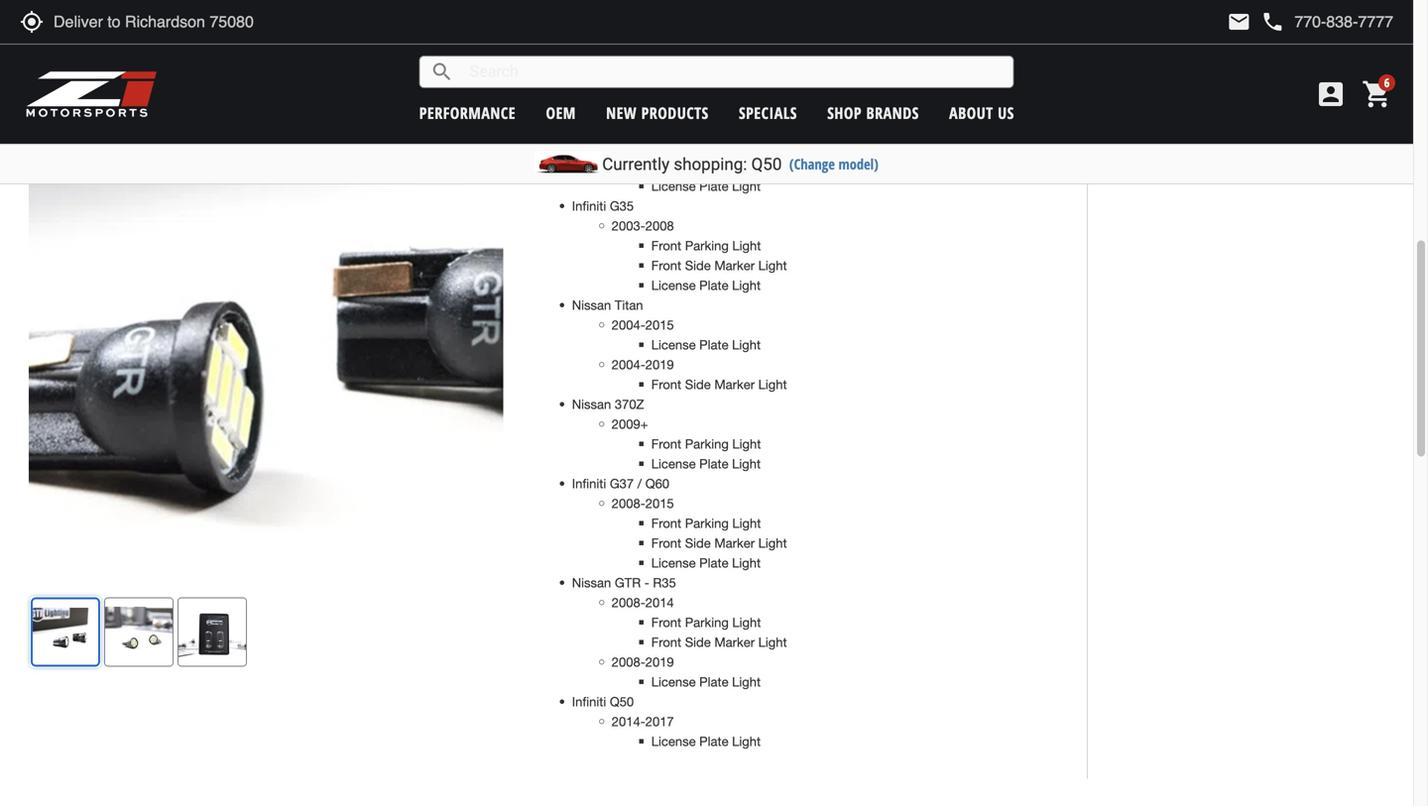 Task type: locate. For each thing, give the bounding box(es) containing it.
7 front from the top
[[652, 516, 682, 531]]

q50 up 2014-
[[610, 694, 634, 710]]

q50 left (change on the top
[[752, 154, 782, 174]]

350z
[[615, 79, 644, 95]]

6 license from the top
[[652, 674, 696, 690]]

1 vertical spatial 2003-
[[612, 139, 646, 154]]

nissan
[[572, 79, 611, 95], [572, 297, 611, 313], [572, 397, 611, 412], [572, 575, 611, 591]]

1 marker from the top
[[715, 119, 755, 134]]

4 parking from the top
[[685, 516, 729, 531]]

0 vertical spatial 2003-
[[612, 99, 646, 114]]

2008- down gtr
[[612, 595, 646, 610]]

7 plate from the top
[[700, 734, 729, 749]]

2008- up 2014-
[[612, 655, 646, 670]]

2003- down 350z
[[612, 99, 646, 114]]

0 vertical spatial 2015
[[646, 317, 674, 333]]

nissan left gtr
[[572, 575, 611, 591]]

2014
[[646, 595, 674, 610]]

performance
[[419, 102, 516, 124]]

1 parking from the top
[[685, 159, 729, 174]]

2 marker from the top
[[715, 258, 755, 273]]

7 license from the top
[[652, 734, 696, 749]]

products
[[641, 102, 709, 124]]

0 vertical spatial 2019
[[646, 357, 674, 372]]

2 plate from the top
[[700, 278, 729, 293]]

1 front from the top
[[652, 119, 682, 134]]

plate
[[700, 178, 729, 194], [700, 278, 729, 293], [700, 337, 729, 353], [700, 456, 729, 472], [700, 555, 729, 571], [700, 674, 729, 690], [700, 734, 729, 749]]

2019 up 2009+
[[646, 357, 674, 372]]

10 front from the top
[[652, 635, 682, 650]]

3 front from the top
[[652, 238, 682, 253]]

2014-
[[612, 714, 646, 730]]

2 vertical spatial 2003-
[[612, 218, 646, 234]]

nissan left 370z
[[572, 397, 611, 412]]

front
[[652, 119, 682, 134], [652, 159, 682, 174], [652, 238, 682, 253], [652, 258, 682, 273], [652, 377, 682, 392], [652, 436, 682, 452], [652, 516, 682, 531], [652, 536, 682, 551], [652, 615, 682, 630], [652, 635, 682, 650]]

-
[[645, 575, 650, 591]]

0 vertical spatial infiniti
[[572, 198, 606, 214]]

mail phone
[[1228, 10, 1285, 34]]

2 2015 from the top
[[646, 496, 674, 511]]

2 2008- from the top
[[612, 595, 646, 610]]

parking
[[685, 159, 729, 174], [685, 238, 729, 253], [685, 436, 729, 452], [685, 516, 729, 531], [685, 615, 729, 630]]

light
[[681, 40, 710, 55], [759, 119, 787, 134], [733, 159, 761, 174], [732, 178, 761, 194], [733, 238, 761, 253], [759, 258, 787, 273], [732, 278, 761, 293], [732, 337, 761, 353], [759, 377, 787, 392], [733, 436, 761, 452], [732, 456, 761, 472], [733, 516, 761, 531], [759, 536, 787, 551], [732, 555, 761, 571], [733, 615, 761, 630], [759, 635, 787, 650], [732, 674, 761, 690], [732, 734, 761, 749]]

nissan left titan
[[572, 297, 611, 313]]

1 2015 from the top
[[646, 317, 674, 333]]

search
[[430, 60, 454, 84]]

side
[[685, 119, 711, 134], [685, 258, 711, 273], [685, 377, 711, 392], [685, 536, 711, 551], [685, 635, 711, 650]]

q50
[[752, 154, 782, 174], [610, 694, 634, 710]]

map light
[[652, 40, 710, 55]]

3 parking from the top
[[685, 436, 729, 452]]

1 nissan from the top
[[572, 79, 611, 95]]

2008 up currently
[[646, 139, 674, 154]]

new products
[[606, 102, 709, 124]]

model)
[[839, 154, 879, 174]]

2019
[[646, 357, 674, 372], [646, 655, 674, 670]]

4 license from the top
[[652, 456, 696, 472]]

1 vertical spatial 2004-
[[612, 357, 646, 372]]

2003-
[[612, 99, 646, 114], [612, 139, 646, 154], [612, 218, 646, 234]]

my_location
[[20, 10, 44, 34]]

2004-
[[612, 317, 646, 333], [612, 357, 646, 372]]

specials
[[739, 102, 797, 124]]

shopping_cart link
[[1357, 78, 1394, 110]]

account_box
[[1315, 78, 1347, 110]]

2008 down currently
[[646, 218, 674, 234]]

1 plate from the top
[[700, 178, 729, 194]]

2 vertical spatial 2008-
[[612, 655, 646, 670]]

2004- up 370z
[[612, 357, 646, 372]]

8 front from the top
[[652, 536, 682, 551]]

0 vertical spatial 2008-
[[612, 496, 646, 511]]

performance link
[[419, 102, 516, 124]]

1 infiniti from the top
[[572, 198, 606, 214]]

0 vertical spatial q50
[[752, 154, 782, 174]]

2 license from the top
[[652, 278, 696, 293]]

5 side from the top
[[685, 635, 711, 650]]

nissan left 350z
[[572, 79, 611, 95]]

shopping:
[[674, 154, 747, 174]]

license
[[652, 178, 696, 194], [652, 278, 696, 293], [652, 337, 696, 353], [652, 456, 696, 472], [652, 555, 696, 571], [652, 674, 696, 690], [652, 734, 696, 749]]

0 horizontal spatial q50
[[610, 694, 634, 710]]

shopping_cart
[[1362, 78, 1394, 110]]

q50 inside nissan 350z 2003-2005 front side marker light 2003-2008 front parking light license plate light infiniti g35 2003-2008 front parking light front side marker light license plate light nissan titan 2004-2015 license plate light 2004-2019 front side marker light nissan 370z 2009+ front parking light license plate light infiniti g37 / q60 2008-2015 front parking light front side marker light license plate light nissan gtr - r35 2008-2014 front parking light front side marker light 2008-2019 license plate light infiniti q50 2014-2017 license plate light
[[610, 694, 634, 710]]

2019 down 2014
[[646, 655, 674, 670]]

2003- down g35
[[612, 218, 646, 234]]

infiniti
[[572, 198, 606, 214], [572, 476, 606, 491], [572, 694, 606, 710]]

0 vertical spatial 2004-
[[612, 317, 646, 333]]

2 infiniti from the top
[[572, 476, 606, 491]]

0 vertical spatial 2008
[[646, 139, 674, 154]]

2008-
[[612, 496, 646, 511], [612, 595, 646, 610], [612, 655, 646, 670]]

1 2008 from the top
[[646, 139, 674, 154]]

4 front from the top
[[652, 258, 682, 273]]

marker
[[715, 119, 755, 134], [715, 258, 755, 273], [715, 377, 755, 392], [715, 536, 755, 551], [715, 635, 755, 650]]

1 vertical spatial q50
[[610, 694, 634, 710]]

4 plate from the top
[[700, 456, 729, 472]]

1 vertical spatial 2019
[[646, 655, 674, 670]]

2 2003- from the top
[[612, 139, 646, 154]]

2 side from the top
[[685, 258, 711, 273]]

2004- down titan
[[612, 317, 646, 333]]

brands
[[867, 102, 919, 124]]

1 vertical spatial 2008-
[[612, 595, 646, 610]]

2008
[[646, 139, 674, 154], [646, 218, 674, 234]]

1 2019 from the top
[[646, 357, 674, 372]]

nissan 350z 2003-2005 front side marker light 2003-2008 front parking light license plate light infiniti g35 2003-2008 front parking light front side marker light license plate light nissan titan 2004-2015 license plate light 2004-2019 front side marker light nissan 370z 2009+ front parking light license plate light infiniti g37 / q60 2008-2015 front parking light front side marker light license plate light nissan gtr - r35 2008-2014 front parking light front side marker light 2008-2019 license plate light infiniti q50 2014-2017 license plate light
[[572, 79, 787, 749]]

mail
[[1228, 10, 1251, 34]]

370z
[[615, 397, 644, 412]]

2 vertical spatial infiniti
[[572, 694, 606, 710]]

2017
[[646, 714, 674, 730]]

2015
[[646, 317, 674, 333], [646, 496, 674, 511]]

2 2019 from the top
[[646, 655, 674, 670]]

1 vertical spatial 2008
[[646, 218, 674, 234]]

(change model) link
[[790, 154, 879, 174]]

3 license from the top
[[652, 337, 696, 353]]

1 vertical spatial 2015
[[646, 496, 674, 511]]

3 marker from the top
[[715, 377, 755, 392]]

1 vertical spatial infiniti
[[572, 476, 606, 491]]

map
[[652, 40, 677, 55]]

new products link
[[606, 102, 709, 124]]

2 2004- from the top
[[612, 357, 646, 372]]

2003- up currently
[[612, 139, 646, 154]]

specials link
[[739, 102, 797, 124]]

2008- down 'g37'
[[612, 496, 646, 511]]



Task type: vqa. For each thing, say whether or not it's contained in the screenshot.
R35
yes



Task type: describe. For each thing, give the bounding box(es) containing it.
gtr
[[615, 575, 641, 591]]

2 2008 from the top
[[646, 218, 674, 234]]

3 infiniti from the top
[[572, 694, 606, 710]]

5 marker from the top
[[715, 635, 755, 650]]

5 parking from the top
[[685, 615, 729, 630]]

5 front from the top
[[652, 377, 682, 392]]

g35
[[610, 198, 634, 214]]

4 nissan from the top
[[572, 575, 611, 591]]

Search search field
[[454, 57, 1014, 87]]

1 license from the top
[[652, 178, 696, 194]]

3 2008- from the top
[[612, 655, 646, 670]]

shop brands
[[828, 102, 919, 124]]

6 plate from the top
[[700, 674, 729, 690]]

about us link
[[949, 102, 1015, 124]]

phone
[[1261, 10, 1285, 34]]

1 2008- from the top
[[612, 496, 646, 511]]

account_box link
[[1311, 78, 1352, 110]]

2 nissan from the top
[[572, 297, 611, 313]]

1 2004- from the top
[[612, 317, 646, 333]]

/
[[638, 476, 642, 491]]

5 license from the top
[[652, 555, 696, 571]]

about
[[949, 102, 994, 124]]

1 2003- from the top
[[612, 99, 646, 114]]

oem link
[[546, 102, 576, 124]]

new
[[606, 102, 637, 124]]

1 horizontal spatial q50
[[752, 154, 782, 174]]

3 side from the top
[[685, 377, 711, 392]]

(change
[[790, 154, 835, 174]]

2009+
[[612, 417, 648, 432]]

shop brands link
[[828, 102, 919, 124]]

6 front from the top
[[652, 436, 682, 452]]

q60
[[646, 476, 670, 491]]

3 nissan from the top
[[572, 397, 611, 412]]

mail link
[[1228, 10, 1251, 34]]

phone link
[[1261, 10, 1394, 34]]

5 plate from the top
[[700, 555, 729, 571]]

9 front from the top
[[652, 615, 682, 630]]

2 parking from the top
[[685, 238, 729, 253]]

shop
[[828, 102, 862, 124]]

3 2003- from the top
[[612, 218, 646, 234]]

4 marker from the top
[[715, 536, 755, 551]]

us
[[998, 102, 1015, 124]]

4 side from the top
[[685, 536, 711, 551]]

1 side from the top
[[685, 119, 711, 134]]

g37
[[610, 476, 634, 491]]

currently shopping: q50 (change model)
[[602, 154, 879, 174]]

3 plate from the top
[[700, 337, 729, 353]]

oem
[[546, 102, 576, 124]]

r35
[[653, 575, 676, 591]]

2 front from the top
[[652, 159, 682, 174]]

2005
[[646, 99, 674, 114]]

about us
[[949, 102, 1015, 124]]

currently
[[602, 154, 670, 174]]

z1 motorsports logo image
[[25, 69, 158, 119]]

titan
[[615, 297, 643, 313]]



